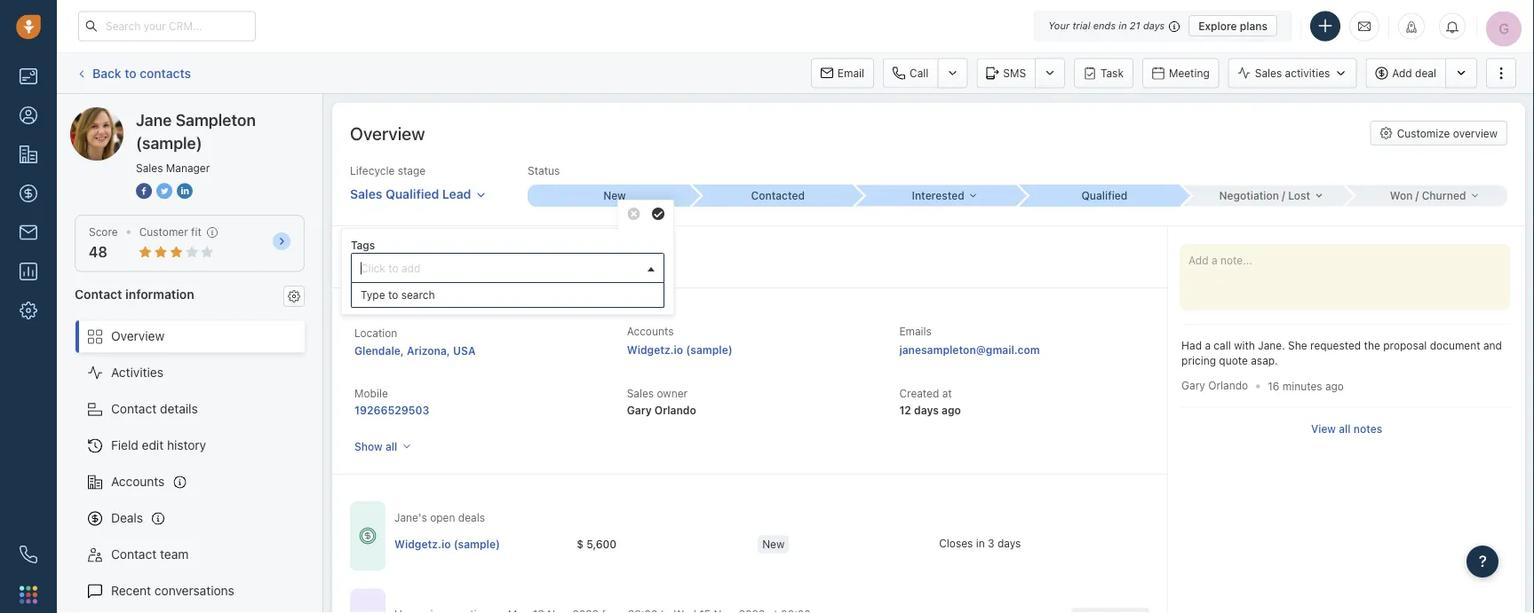 Task type: vqa. For each thing, say whether or not it's contained in the screenshot.
on
no



Task type: describe. For each thing, give the bounding box(es) containing it.
trial
[[1073, 20, 1091, 32]]

open
[[430, 512, 455, 525]]

ends
[[1093, 20, 1116, 32]]

stage
[[398, 165, 426, 177]]

had a call with jane. she requested the proposal document and pricing quote asap.
[[1182, 340, 1502, 368]]

$ 5,600
[[577, 539, 617, 551]]

show
[[354, 441, 383, 453]]

jane sampleton (sample) down contacts
[[106, 107, 252, 122]]

overview
[[1453, 127, 1498, 139]]

widgetz.io inside accounts widgetz.io (sample)
[[627, 344, 683, 356]]

in inside row
[[976, 538, 985, 550]]

interested
[[912, 190, 965, 202]]

recent conversations
[[111, 584, 234, 599]]

proposal
[[1384, 340, 1427, 352]]

0 horizontal spatial qualified
[[386, 187, 439, 201]]

meeting button
[[1142, 58, 1220, 88]]

negotiation / lost
[[1219, 190, 1311, 202]]

21
[[1130, 20, 1141, 32]]

usa
[[453, 345, 476, 357]]

activities
[[111, 366, 163, 380]]

with
[[1234, 340, 1255, 352]]

/ for won
[[1416, 190, 1419, 202]]

a
[[1205, 340, 1211, 352]]

search
[[401, 289, 435, 302]]

sales owner gary orlando
[[627, 388, 696, 417]]

/ for negotiation
[[1282, 190, 1286, 202]]

0 horizontal spatial jane
[[106, 107, 133, 122]]

19266529503
[[354, 404, 429, 417]]

closes
[[939, 538, 973, 550]]

email
[[838, 67, 865, 80]]

add deal
[[1392, 67, 1437, 79]]

Click to add search field
[[356, 260, 641, 278]]

negotiation / lost button
[[1181, 185, 1344, 207]]

won / churned link
[[1344, 185, 1508, 207]]

jane's
[[394, 512, 427, 525]]

0 horizontal spatial overview
[[111, 329, 165, 344]]

sampleton up the manager
[[176, 110, 256, 129]]

container_wx8msf4aqz5i3rn1 image
[[359, 528, 377, 546]]

1 horizontal spatial overview
[[350, 123, 425, 143]]

1 horizontal spatial qualified
[[1082, 190, 1128, 202]]

tags
[[351, 239, 375, 252]]

pricing
[[1182, 355, 1216, 368]]

contacted
[[751, 190, 805, 202]]

created at 12 days ago
[[899, 388, 961, 417]]

3
[[988, 538, 995, 550]]

won / churned
[[1390, 190, 1466, 202]]

0 vertical spatial ago
[[1326, 380, 1344, 393]]

recent
[[111, 584, 151, 599]]

contact information
[[75, 287, 194, 301]]

she
[[1288, 340, 1308, 352]]

jane's open deals
[[394, 512, 485, 525]]

(sample) down deals
[[454, 539, 500, 551]]

sales for sales qualified lead
[[350, 187, 382, 201]]

email image
[[1358, 19, 1371, 34]]

field edit history
[[111, 439, 206, 453]]

your trial ends in 21 days
[[1049, 20, 1165, 32]]

type to search
[[361, 289, 435, 302]]

jane sampleton (sample) up the manager
[[136, 110, 256, 152]]

status
[[528, 165, 560, 177]]

email button
[[811, 58, 874, 88]]

(sample) up the manager
[[201, 107, 252, 122]]

negotiation / lost link
[[1181, 185, 1344, 207]]

phone element
[[11, 538, 46, 573]]

closes in 3 days
[[939, 538, 1021, 550]]

sampleton down contacts
[[136, 107, 198, 122]]

to for contacts
[[125, 66, 136, 80]]

fit
[[191, 226, 201, 239]]

0 horizontal spatial widgetz.io
[[394, 539, 451, 551]]

lead
[[442, 187, 471, 201]]

mng settings image
[[288, 290, 300, 303]]

accounts for accounts widgetz.io (sample)
[[627, 326, 674, 338]]

facebook circled image
[[136, 181, 152, 200]]

gary orlando
[[1182, 380, 1248, 392]]

phone image
[[20, 546, 37, 564]]

won / churned button
[[1344, 185, 1508, 207]]

asap.
[[1251, 355, 1278, 368]]

contact for contact information
[[75, 287, 122, 301]]

view all notes
[[1311, 423, 1383, 435]]

48 button
[[89, 244, 107, 261]]

contact details
[[111, 402, 198, 417]]

interested link
[[854, 185, 1018, 207]]

twitter circled image
[[156, 181, 172, 200]]

0 vertical spatial in
[[1119, 20, 1127, 32]]

deals
[[111, 511, 143, 526]]

view
[[1311, 423, 1336, 435]]

days for closes in 3 days
[[998, 538, 1021, 550]]

mobile
[[354, 388, 388, 400]]

requested
[[1311, 340, 1361, 352]]

5,600
[[587, 539, 617, 551]]

sales qualified lead
[[350, 187, 471, 201]]

0 vertical spatial widgetz.io (sample) link
[[627, 344, 733, 356]]

new link
[[528, 185, 691, 207]]

view all notes link
[[1311, 422, 1383, 437]]

sms button
[[977, 58, 1035, 88]]

all for show
[[386, 441, 397, 453]]

orlando inside sales owner gary orlando
[[655, 404, 696, 417]]

score 48
[[89, 226, 118, 261]]

contact for contact details
[[111, 402, 157, 417]]

sales activities
[[1255, 67, 1330, 79]]

back
[[92, 66, 121, 80]]

back to contacts link
[[75, 59, 192, 87]]



Task type: locate. For each thing, give the bounding box(es) containing it.
call link
[[883, 58, 938, 88]]

0 horizontal spatial all
[[386, 441, 397, 453]]

task button
[[1074, 58, 1134, 88]]

task
[[1101, 67, 1124, 80]]

call
[[910, 67, 929, 80]]

linkedin circled image
[[177, 181, 193, 200]]

0 horizontal spatial new
[[603, 190, 626, 202]]

glendale, arizona, usa link
[[354, 345, 476, 357]]

1 vertical spatial gary
[[627, 404, 652, 417]]

48
[[89, 244, 107, 261]]

sampleton
[[136, 107, 198, 122], [176, 110, 256, 129]]

1 vertical spatial widgetz.io (sample) link
[[394, 537, 500, 553]]

show all
[[354, 441, 397, 453]]

1 vertical spatial new
[[762, 539, 785, 551]]

0 vertical spatial to
[[125, 66, 136, 80]]

(sample) inside accounts widgetz.io (sample)
[[686, 344, 733, 356]]

plans
[[1240, 20, 1268, 32]]

customize overview button
[[1371, 121, 1508, 146]]

1 horizontal spatial ago
[[1326, 380, 1344, 393]]

overview up activities
[[111, 329, 165, 344]]

accounts up owner
[[627, 326, 674, 338]]

0 vertical spatial new
[[603, 190, 626, 202]]

1 vertical spatial all
[[386, 441, 397, 453]]

(sample) up the sales manager
[[136, 133, 202, 152]]

2 vertical spatial days
[[998, 538, 1021, 550]]

1 vertical spatial in
[[976, 538, 985, 550]]

emails janesampleton@gmail.com
[[899, 326, 1040, 356]]

lost
[[1288, 190, 1311, 202]]

0 vertical spatial gary
[[1182, 380, 1205, 392]]

overview
[[350, 123, 425, 143], [111, 329, 165, 344]]

0 horizontal spatial in
[[976, 538, 985, 550]]

sales for sales manager
[[136, 162, 163, 174]]

the
[[1364, 340, 1381, 352]]

accounts for accounts
[[111, 475, 165, 490]]

days right '21'
[[1143, 20, 1165, 32]]

contacted link
[[691, 185, 854, 207]]

and
[[1484, 340, 1502, 352]]

contact for contact team
[[111, 548, 157, 562]]

days down the created
[[914, 404, 939, 417]]

all for view
[[1339, 423, 1351, 435]]

widgetz.io down "jane's" at the left bottom of the page
[[394, 539, 451, 551]]

glendale,
[[354, 345, 404, 357]]

orlando down quote
[[1208, 380, 1248, 392]]

0 horizontal spatial ago
[[942, 404, 961, 417]]

2 / from the left
[[1416, 190, 1419, 202]]

1 horizontal spatial new
[[762, 539, 785, 551]]

1 vertical spatial overview
[[111, 329, 165, 344]]

/ inside negotiation / lost button
[[1282, 190, 1286, 202]]

widgetz.io
[[627, 344, 683, 356], [394, 539, 451, 551]]

to inside option
[[388, 289, 398, 302]]

new
[[603, 190, 626, 202], [762, 539, 785, 551]]

0 horizontal spatial /
[[1282, 190, 1286, 202]]

minutes
[[1283, 380, 1323, 393]]

(sample) up owner
[[686, 344, 733, 356]]

deal
[[1415, 67, 1437, 79]]

to right type
[[388, 289, 398, 302]]

widgetz.io (sample) link
[[627, 344, 733, 356], [394, 537, 500, 553]]

0 horizontal spatial orlando
[[655, 404, 696, 417]]

0 horizontal spatial accounts
[[111, 475, 165, 490]]

sales left activities
[[1255, 67, 1282, 79]]

ago down at
[[942, 404, 961, 417]]

orlando down owner
[[655, 404, 696, 417]]

/ left lost
[[1282, 190, 1286, 202]]

ago inside created at 12 days ago
[[942, 404, 961, 417]]

1 horizontal spatial in
[[1119, 20, 1127, 32]]

all right view
[[1339, 423, 1351, 435]]

$
[[577, 539, 584, 551]]

Search your CRM... text field
[[78, 11, 256, 41]]

sales qualified lead link
[[350, 179, 486, 204]]

1 vertical spatial accounts
[[111, 475, 165, 490]]

0 vertical spatial accounts
[[627, 326, 674, 338]]

1 vertical spatial orlando
[[655, 404, 696, 417]]

meeting
[[1169, 67, 1210, 80]]

contacts
[[140, 66, 191, 80]]

customize overview
[[1397, 127, 1498, 139]]

in
[[1119, 20, 1127, 32], [976, 538, 985, 550]]

qualified link
[[1018, 185, 1181, 207]]

type
[[361, 289, 385, 302]]

explore plans link
[[1189, 15, 1278, 36]]

widgetz.io (sample) link down open
[[394, 537, 500, 553]]

0 vertical spatial all
[[1339, 423, 1351, 435]]

0 vertical spatial widgetz.io
[[627, 344, 683, 356]]

accounts
[[627, 326, 674, 338], [111, 475, 165, 490]]

type to search option
[[352, 284, 664, 308]]

16 minutes ago
[[1268, 380, 1344, 393]]

explore plans
[[1199, 20, 1268, 32]]

1 horizontal spatial accounts
[[627, 326, 674, 338]]

information
[[125, 287, 194, 301]]

jane sampleton (sample)
[[106, 107, 252, 122], [136, 110, 256, 152]]

jane.
[[1258, 340, 1285, 352]]

add deal button
[[1366, 58, 1446, 88]]

contact down 48 in the top of the page
[[75, 287, 122, 301]]

notes
[[1354, 423, 1383, 435]]

2 vertical spatial contact
[[111, 548, 157, 562]]

0 vertical spatial overview
[[350, 123, 425, 143]]

details
[[160, 402, 198, 417]]

sales
[[1255, 67, 1282, 79], [136, 162, 163, 174], [350, 187, 382, 201], [627, 388, 654, 400]]

contact up recent
[[111, 548, 157, 562]]

gary down pricing
[[1182, 380, 1205, 392]]

1 horizontal spatial /
[[1416, 190, 1419, 202]]

created
[[899, 388, 939, 400]]

19266529503 link
[[354, 404, 429, 417]]

1 horizontal spatial gary
[[1182, 380, 1205, 392]]

widgetz.io (sample) link up owner
[[627, 344, 733, 356]]

/ inside won / churned button
[[1416, 190, 1419, 202]]

contact down activities
[[111, 402, 157, 417]]

0 horizontal spatial widgetz.io (sample) link
[[394, 537, 500, 553]]

1 vertical spatial contact
[[111, 402, 157, 417]]

freshworks switcher image
[[20, 587, 37, 604]]

1 vertical spatial to
[[388, 289, 398, 302]]

all
[[1339, 423, 1351, 435], [386, 441, 397, 453]]

customer fit
[[139, 226, 201, 239]]

emails
[[899, 326, 932, 338]]

explore
[[1199, 20, 1237, 32]]

jane inside "jane sampleton (sample)"
[[136, 110, 172, 129]]

sales down lifecycle
[[350, 187, 382, 201]]

sales for sales activities
[[1255, 67, 1282, 79]]

negotiation
[[1219, 190, 1279, 202]]

1 horizontal spatial orlando
[[1208, 380, 1248, 392]]

row containing closes in 3 days
[[394, 527, 1121, 564]]

1 vertical spatial days
[[914, 404, 939, 417]]

sales inside sales owner gary orlando
[[627, 388, 654, 400]]

accounts up deals
[[111, 475, 165, 490]]

document
[[1430, 340, 1481, 352]]

gary inside sales owner gary orlando
[[627, 404, 652, 417]]

won
[[1390, 190, 1413, 202]]

your
[[1049, 20, 1070, 32]]

sales activities button
[[1229, 58, 1366, 88], [1229, 58, 1357, 88]]

1 horizontal spatial to
[[388, 289, 398, 302]]

1 horizontal spatial widgetz.io (sample) link
[[627, 344, 733, 356]]

janesampleton@gmail.com link
[[899, 341, 1040, 359]]

orlando
[[1208, 380, 1248, 392], [655, 404, 696, 417]]

sales left owner
[[627, 388, 654, 400]]

1 vertical spatial widgetz.io
[[394, 539, 451, 551]]

overview up lifecycle stage at the top left
[[350, 123, 425, 143]]

jane down contacts
[[136, 110, 172, 129]]

days right 3
[[998, 538, 1021, 550]]

sales inside sales qualified lead link
[[350, 187, 382, 201]]

ago right minutes
[[1326, 380, 1344, 393]]

accounts inside accounts widgetz.io (sample)
[[627, 326, 674, 338]]

2 horizontal spatial days
[[1143, 20, 1165, 32]]

in left 3
[[976, 538, 985, 550]]

field
[[111, 439, 138, 453]]

contact
[[75, 287, 122, 301], [111, 402, 157, 417], [111, 548, 157, 562]]

jane
[[106, 107, 133, 122], [136, 110, 172, 129]]

widgetz.io (sample) link inside row
[[394, 537, 500, 553]]

lifecycle
[[350, 165, 395, 177]]

gary down accounts widgetz.io (sample)
[[627, 404, 652, 417]]

lifecycle stage
[[350, 165, 426, 177]]

widgetz.io up owner
[[627, 344, 683, 356]]

contact team
[[111, 548, 189, 562]]

to
[[125, 66, 136, 80], [388, 289, 398, 302]]

location glendale, arizona, usa
[[354, 327, 476, 357]]

sales up the facebook circled image
[[136, 162, 163, 174]]

arizona,
[[407, 345, 450, 357]]

0 horizontal spatial to
[[125, 66, 136, 80]]

/ right won
[[1416, 190, 1419, 202]]

0 vertical spatial orlando
[[1208, 380, 1248, 392]]

mobile 19266529503
[[354, 388, 429, 417]]

1 vertical spatial ago
[[942, 404, 961, 417]]

1 / from the left
[[1282, 190, 1286, 202]]

interested button
[[854, 185, 1018, 207]]

widgetz.io (sample)
[[394, 539, 500, 551]]

had
[[1182, 340, 1202, 352]]

location
[[354, 327, 397, 339]]

row
[[394, 527, 1121, 564]]

history
[[167, 439, 206, 453]]

activities
[[1285, 67, 1330, 79]]

jane down "back"
[[106, 107, 133, 122]]

churned
[[1422, 190, 1466, 202]]

add
[[1392, 67, 1412, 79]]

0 vertical spatial days
[[1143, 20, 1165, 32]]

manager
[[166, 162, 210, 174]]

days inside created at 12 days ago
[[914, 404, 939, 417]]

1 horizontal spatial days
[[998, 538, 1021, 550]]

1 horizontal spatial widgetz.io
[[627, 344, 683, 356]]

0 horizontal spatial days
[[914, 404, 939, 417]]

accounts widgetz.io (sample)
[[627, 326, 733, 356]]

0 vertical spatial contact
[[75, 287, 122, 301]]

all right show
[[386, 441, 397, 453]]

1 horizontal spatial jane
[[136, 110, 172, 129]]

to right "back"
[[125, 66, 136, 80]]

quote
[[1219, 355, 1248, 368]]

in left '21'
[[1119, 20, 1127, 32]]

days for created at 12 days ago
[[914, 404, 939, 417]]

0 horizontal spatial gary
[[627, 404, 652, 417]]

days inside row
[[998, 538, 1021, 550]]

janesampleton@gmail.com
[[899, 344, 1040, 356]]

edit
[[142, 439, 164, 453]]

call
[[1214, 340, 1231, 352]]

to for search
[[388, 289, 398, 302]]

1 horizontal spatial all
[[1339, 423, 1351, 435]]

sms
[[1003, 67, 1026, 80]]

16
[[1268, 380, 1280, 393]]



